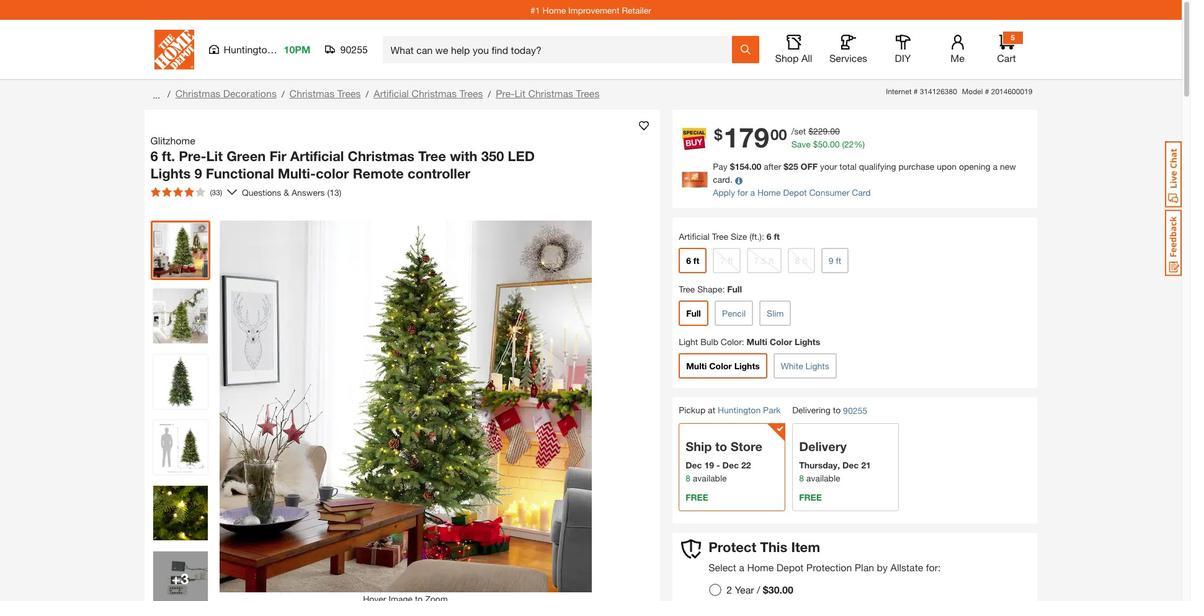 Task type: locate. For each thing, give the bounding box(es) containing it.
8 inside ship to store dec 19 - dec 22 8 available
[[686, 473, 690, 484]]

7.5 ft button
[[747, 248, 781, 274]]

for:
[[926, 562, 941, 574]]

0 vertical spatial full
[[727, 284, 742, 295]]

0 horizontal spatial to
[[715, 440, 727, 454]]

1 vertical spatial to
[[715, 440, 727, 454]]

$ left 179
[[714, 126, 722, 143]]

/ right decorations at the top left of page
[[282, 89, 284, 99]]

2 . from the top
[[828, 139, 830, 150]]

led
[[508, 148, 535, 164]]

1 horizontal spatial trees
[[459, 87, 483, 99]]

tree left size
[[712, 232, 728, 242]]

19
[[704, 460, 714, 471]]

2 horizontal spatial 6
[[767, 232, 771, 242]]

0 horizontal spatial 90255
[[340, 43, 368, 55]]

0 horizontal spatial artificial
[[290, 148, 344, 164]]

1 horizontal spatial artificial
[[374, 87, 409, 99]]

0 vertical spatial 90255
[[340, 43, 368, 55]]

0 vertical spatial artificial
[[374, 87, 409, 99]]

+ 3
[[172, 571, 189, 588]]

huntington park button
[[718, 405, 781, 416]]

2 horizontal spatial tree
[[712, 232, 728, 242]]

1 horizontal spatial 6
[[686, 256, 691, 266]]

depot inside protect this item select a home depot protection plan by allstate for:
[[777, 562, 804, 574]]

to
[[833, 405, 841, 416], [715, 440, 727, 454]]

2 vertical spatial artificial
[[679, 232, 710, 242]]

dec inside delivery thursday, dec 21 8 available
[[842, 460, 859, 471]]

1 available from the left
[[693, 473, 727, 484]]

6
[[150, 148, 158, 164], [767, 232, 771, 242], [686, 256, 691, 266]]

/ right year
[[757, 584, 760, 596]]

22 down "store"
[[741, 460, 751, 471]]

1 horizontal spatial dec
[[722, 460, 739, 471]]

delivering to 90255
[[792, 405, 867, 416]]

22 inside /set $ 229 . 00 save $ 50 . 00 ( 22 %)
[[844, 139, 854, 150]]

home down after
[[757, 188, 781, 198]]

2 vertical spatial a
[[739, 562, 744, 574]]

free down thursday,
[[799, 493, 822, 503]]

ship
[[686, 440, 712, 454]]

0 vertical spatial tree
[[418, 148, 446, 164]]

lights
[[150, 165, 191, 181], [795, 337, 820, 348], [734, 361, 760, 372], [806, 361, 829, 372]]

/
[[167, 89, 170, 99], [282, 89, 284, 99], [366, 89, 369, 99], [488, 89, 491, 99], [757, 584, 760, 596]]

functional
[[206, 165, 274, 181]]

0 vertical spatial lit
[[515, 87, 525, 99]]

2 dec from the left
[[722, 460, 739, 471]]

0 vertical spatial 6
[[150, 148, 158, 164]]

0 horizontal spatial available
[[693, 473, 727, 484]]

free for to
[[686, 493, 708, 503]]

lights inside button
[[806, 361, 829, 372]]

0 vertical spatial 22
[[844, 139, 854, 150]]

a right for
[[750, 188, 755, 198]]

0 vertical spatial 9
[[194, 165, 202, 181]]

0 horizontal spatial :
[[722, 284, 725, 295]]

22 inside ship to store dec 19 - dec 22 8 available
[[741, 460, 751, 471]]

2 available from the left
[[806, 473, 840, 484]]

2 vertical spatial 6
[[686, 256, 691, 266]]

0 vertical spatial park
[[275, 43, 296, 55]]

a left new
[[993, 162, 997, 172]]

full up pencil button
[[727, 284, 742, 295]]

park left delivering
[[763, 405, 781, 416]]

1 horizontal spatial 22
[[844, 139, 854, 150]]

1 horizontal spatial park
[[763, 405, 781, 416]]

0 vertical spatial pre-
[[496, 87, 515, 99]]

1 horizontal spatial pre-
[[496, 87, 515, 99]]

. left "("
[[828, 139, 830, 150]]

2 vertical spatial home
[[747, 562, 774, 574]]

delivering
[[792, 405, 831, 416]]

light
[[679, 337, 698, 348]]

consumer
[[809, 188, 849, 198]]

apply now image
[[682, 172, 713, 188]]

huntington
[[224, 43, 273, 55], [718, 405, 761, 416]]

0 horizontal spatial free
[[686, 493, 708, 503]]

glitzhome pre lit christmas trees 2014600019 e1.1 image
[[153, 289, 208, 344]]

0 horizontal spatial lit
[[206, 148, 223, 164]]

0 vertical spatial :
[[762, 232, 764, 242]]

8 down the ship at the bottom of page
[[686, 473, 690, 484]]

2 free from the left
[[799, 493, 822, 503]]

1 horizontal spatial full
[[727, 284, 742, 295]]

/set $ 229 . 00 save $ 50 . 00 ( 22 %)
[[791, 126, 865, 150]]

0 horizontal spatial 6
[[150, 148, 158, 164]]

2 horizontal spatial trees
[[576, 87, 599, 99]]

home up 2 year / $30.00
[[747, 562, 774, 574]]

tree up controller
[[418, 148, 446, 164]]

0 horizontal spatial pre-
[[179, 148, 206, 164]]

glitzhome
[[150, 135, 195, 146]]

color down bulb
[[709, 361, 732, 372]]

lights inside glitzhome 6 ft. pre-lit green fir artificial christmas tree with 350 led lights 9 functional multi-color remote controller
[[150, 165, 191, 181]]

available down thursday,
[[806, 473, 840, 484]]

9 right 8 ft button
[[829, 256, 833, 266]]

ft right "(ft.)"
[[774, 232, 780, 242]]

90255 right delivering
[[843, 406, 867, 416]]

for
[[737, 188, 748, 198]]

tree inside glitzhome 6 ft. pre-lit green fir artificial christmas tree with 350 led lights 9 functional multi-color remote controller
[[418, 148, 446, 164]]

:
[[762, 232, 764, 242], [722, 284, 725, 295], [742, 337, 744, 348]]

6 right "(ft.)"
[[767, 232, 771, 242]]

1 vertical spatial pre-
[[179, 148, 206, 164]]

color
[[721, 337, 742, 348], [770, 337, 792, 348], [709, 361, 732, 372]]

6 inside glitzhome 6 ft. pre-lit green fir artificial christmas tree with 350 led lights 9 functional multi-color remote controller
[[150, 148, 158, 164]]

depot down 25
[[783, 188, 807, 198]]

8 inside delivery thursday, dec 21 8 available
[[799, 473, 804, 484]]

1 horizontal spatial huntington
[[718, 405, 761, 416]]

1 horizontal spatial to
[[833, 405, 841, 416]]

multi inside 'button'
[[686, 361, 707, 372]]

delivery
[[799, 440, 847, 454]]

5
[[1011, 33, 1015, 42]]

8 ft button
[[788, 248, 815, 274]]

0 vertical spatial multi
[[747, 337, 767, 348]]

/set
[[791, 126, 806, 137]]

home right the '#1'
[[543, 5, 566, 15]]

8
[[795, 256, 800, 266], [686, 473, 690, 484], [799, 473, 804, 484]]

dec left 19
[[686, 460, 702, 471]]

0 horizontal spatial tree
[[418, 148, 446, 164]]

0 horizontal spatial multi
[[686, 361, 707, 372]]

multi down light
[[686, 361, 707, 372]]

2 vertical spatial tree
[[679, 284, 695, 295]]

shop all button
[[774, 35, 814, 65]]

services
[[829, 52, 867, 64]]

cart
[[997, 52, 1016, 64]]

allstate
[[891, 562, 923, 574]]

ft for 7.5 ft
[[769, 256, 774, 266]]

with
[[450, 148, 477, 164]]

0 vertical spatial to
[[833, 405, 841, 416]]

350
[[481, 148, 504, 164]]

1 horizontal spatial #
[[985, 87, 989, 96]]

multi color lights button
[[679, 354, 767, 379]]

1 horizontal spatial tree
[[679, 284, 695, 295]]

2 vertical spatial :
[[742, 337, 744, 348]]

1 horizontal spatial :
[[742, 337, 744, 348]]

9 up (33) link
[[194, 165, 202, 181]]

artificial christmas trees link
[[374, 87, 483, 99]]

free down 19
[[686, 493, 708, 503]]

1 vertical spatial multi
[[686, 361, 707, 372]]

1 horizontal spatial lit
[[515, 87, 525, 99]]

1 vertical spatial tree
[[712, 232, 728, 242]]

lit down what can we help you find today? search field
[[515, 87, 525, 99]]

1 vertical spatial 9
[[829, 256, 833, 266]]

1 horizontal spatial 9
[[829, 256, 833, 266]]

# right model
[[985, 87, 989, 96]]

9 ft button
[[821, 248, 849, 274]]

8 right 7.5 ft
[[795, 256, 800, 266]]

to left 90255 link
[[833, 405, 841, 416]]

(33)
[[210, 188, 222, 197]]

0 horizontal spatial dec
[[686, 460, 702, 471]]

dec left 21
[[842, 460, 859, 471]]

ft inside button
[[802, 256, 808, 266]]

0 vertical spatial a
[[993, 162, 997, 172]]

00 right 229 at top right
[[830, 126, 840, 137]]

0 horizontal spatial full
[[686, 309, 701, 319]]

huntington right at
[[718, 405, 761, 416]]

6 left ft. on the top of page
[[150, 148, 158, 164]]

delivery thursday, dec 21 8 available
[[799, 440, 871, 484]]

dec right -
[[722, 460, 739, 471]]

shop
[[775, 52, 799, 64]]

00
[[770, 126, 787, 143], [830, 126, 840, 137], [830, 139, 840, 150]]

: down pencil button
[[742, 337, 744, 348]]

me button
[[938, 35, 977, 65]]

depot down item
[[777, 562, 804, 574]]

full up light
[[686, 309, 701, 319]]

depot
[[783, 188, 807, 198], [777, 562, 804, 574]]

multi down slim
[[747, 337, 767, 348]]

90255 up ... / christmas decorations / christmas trees / artificial christmas trees / pre-lit christmas trees
[[340, 43, 368, 55]]

full button
[[679, 301, 708, 327]]

available inside ship to store dec 19 - dec 22 8 available
[[693, 473, 727, 484]]

8 down thursday,
[[799, 473, 804, 484]]

to up -
[[715, 440, 727, 454]]

a right select
[[739, 562, 744, 574]]

7.5 ft
[[754, 256, 774, 266]]

22 up total
[[844, 139, 854, 150]]

pickup
[[679, 405, 705, 416]]

: right size
[[762, 232, 764, 242]]

90255 inside delivering to 90255
[[843, 406, 867, 416]]

fir
[[269, 148, 286, 164]]

0 horizontal spatial trees
[[337, 87, 361, 99]]

lights down light bulb color : multi color lights
[[734, 361, 760, 372]]

dec
[[686, 460, 702, 471], [722, 460, 739, 471], [842, 460, 859, 471]]

21
[[861, 460, 871, 471]]

2
[[727, 584, 732, 596]]

0 horizontal spatial 22
[[741, 460, 751, 471]]

3 dec from the left
[[842, 460, 859, 471]]

229
[[813, 126, 828, 137]]

pre- inside ... / christmas decorations / christmas trees / artificial christmas trees / pre-lit christmas trees
[[496, 87, 515, 99]]

ft left 9 ft
[[802, 256, 808, 266]]

light bulb color : multi color lights
[[679, 337, 820, 348]]

0 vertical spatial .
[[828, 126, 830, 137]]

artificial inside ... / christmas decorations / christmas trees / artificial christmas trees / pre-lit christmas trees
[[374, 87, 409, 99]]

/ right christmas trees link at the left top of page
[[366, 89, 369, 99]]

0 horizontal spatial 9
[[194, 165, 202, 181]]

(ft.)
[[749, 232, 762, 242]]

. right '/set'
[[828, 126, 830, 137]]

0 horizontal spatial #
[[914, 87, 918, 96]]

glitzhome pre lit christmas trees 2014600019 c3.2 image
[[153, 355, 208, 409]]

ft for 7 ft
[[728, 256, 733, 266]]

0 vertical spatial huntington
[[224, 43, 273, 55]]

1 vertical spatial home
[[757, 188, 781, 198]]

+
[[172, 571, 181, 588]]

christmas
[[175, 87, 220, 99], [289, 87, 334, 99], [412, 87, 457, 99], [528, 87, 573, 99], [348, 148, 414, 164]]

1 vertical spatial 22
[[741, 460, 751, 471]]

ft right 8 ft button
[[836, 256, 841, 266]]

: up pencil button
[[722, 284, 725, 295]]

1 vertical spatial 6
[[767, 232, 771, 242]]

2 horizontal spatial a
[[993, 162, 997, 172]]

$ right after
[[784, 162, 788, 172]]

lit inside glitzhome 6 ft. pre-lit green fir artificial christmas tree with 350 led lights 9 functional multi-color remote controller
[[206, 148, 223, 164]]

0 vertical spatial depot
[[783, 188, 807, 198]]

park up decorations at the top left of page
[[275, 43, 296, 55]]

$ 179 00
[[714, 121, 787, 154]]

00 inside $ 179 00
[[770, 126, 787, 143]]

feedback link image
[[1165, 210, 1182, 277]]

1 vertical spatial 90255
[[843, 406, 867, 416]]

1 vertical spatial artificial
[[290, 148, 344, 164]]

huntington up decorations at the top left of page
[[224, 43, 273, 55]]

shape
[[697, 284, 722, 295]]

store
[[731, 440, 762, 454]]

9 inside glitzhome 6 ft. pre-lit green fir artificial christmas tree with 350 led lights 9 functional multi-color remote controller
[[194, 165, 202, 181]]

What can we help you find today? search field
[[390, 37, 731, 63]]

ft right 7.5
[[769, 256, 774, 266]]

1 horizontal spatial 90255
[[843, 406, 867, 416]]

ft for 9 ft
[[836, 256, 841, 266]]

pay
[[713, 162, 727, 172]]

6 left 7
[[686, 256, 691, 266]]

8 ft
[[795, 256, 808, 266]]

christmas trees link
[[289, 87, 361, 99]]

1 vertical spatial .
[[828, 139, 830, 150]]

1 horizontal spatial available
[[806, 473, 840, 484]]

to inside delivering to 90255
[[833, 405, 841, 416]]

lights right white
[[806, 361, 829, 372]]

questions
[[242, 187, 281, 198]]

a inside protect this item select a home depot protection plan by allstate for:
[[739, 562, 744, 574]]

4 stars image
[[150, 187, 205, 197]]

00 left '/set'
[[770, 126, 787, 143]]

me
[[950, 52, 964, 64]]

1 vertical spatial full
[[686, 309, 701, 319]]

90255
[[340, 43, 368, 55], [843, 406, 867, 416]]

2 # from the left
[[985, 87, 989, 96]]

# right 'internet'
[[914, 87, 918, 96]]

2 horizontal spatial dec
[[842, 460, 859, 471]]

1 free from the left
[[686, 493, 708, 503]]

lights down ft. on the top of page
[[150, 165, 191, 181]]

lit up functional
[[206, 148, 223, 164]]

available down 19
[[693, 473, 727, 484]]

ft left 7
[[693, 256, 699, 266]]

glitzhome pre lit christmas trees 2014600019 4f.3 image
[[153, 421, 208, 475]]

7.5
[[754, 256, 766, 266]]

2 trees from the left
[[459, 87, 483, 99]]

%)
[[854, 139, 865, 150]]

1 dec from the left
[[686, 460, 702, 471]]

ft right 7
[[728, 256, 733, 266]]

1 horizontal spatial free
[[799, 493, 822, 503]]

90255 inside button
[[340, 43, 368, 55]]

0 horizontal spatial a
[[739, 562, 744, 574]]

to inside ship to store dec 19 - dec 22 8 available
[[715, 440, 727, 454]]

1 vertical spatial a
[[750, 188, 755, 198]]

/ right ... button
[[167, 89, 170, 99]]

your total qualifying purchase upon opening a new card.
[[713, 162, 1016, 185]]

1 vertical spatial lit
[[206, 148, 223, 164]]

$ right '/set'
[[808, 126, 813, 137]]

park
[[275, 43, 296, 55], [763, 405, 781, 416]]

1 vertical spatial depot
[[777, 562, 804, 574]]

tree left the shape
[[679, 284, 695, 295]]

#
[[914, 87, 918, 96], [985, 87, 989, 96]]



Task type: describe. For each thing, give the bounding box(es) containing it.
ft.
[[162, 148, 175, 164]]

artificial tree size (ft.) : 6 ft
[[679, 232, 780, 242]]

1 vertical spatial huntington
[[718, 405, 761, 416]]

glitzhome pre lit christmas trees 2014600019 44.5 image
[[153, 552, 208, 602]]

0 horizontal spatial huntington
[[224, 43, 273, 55]]

3 trees from the left
[[576, 87, 599, 99]]

50
[[818, 139, 828, 150]]

diy button
[[883, 35, 923, 65]]

9 ft
[[829, 256, 841, 266]]

7 ft button
[[713, 248, 740, 274]]

$ down 229 at top right
[[813, 139, 818, 150]]

internet
[[886, 87, 912, 96]]

7
[[720, 256, 725, 266]]

apply for a home depot consumer card link
[[713, 188, 871, 198]]

pay $ 154.00 after $ 25 off
[[713, 162, 818, 172]]

ship to store dec 19 - dec 22 8 available
[[686, 440, 762, 484]]

6 ft button
[[679, 248, 707, 274]]

white
[[781, 361, 803, 372]]

free for thursday,
[[799, 493, 822, 503]]

decorations
[[223, 87, 277, 99]]

0 horizontal spatial park
[[275, 43, 296, 55]]

available inside delivery thursday, dec 21 8 available
[[806, 473, 840, 484]]

white lights
[[781, 361, 829, 372]]

to for 90255
[[833, 405, 841, 416]]

00 left "("
[[830, 139, 840, 150]]

90255 button
[[325, 43, 368, 56]]

(33) link
[[145, 182, 237, 202]]

after
[[764, 162, 781, 172]]

lit inside ... / christmas decorations / christmas trees / artificial christmas trees / pre-lit christmas trees
[[515, 87, 525, 99]]

... / christmas decorations / christmas trees / artificial christmas trees / pre-lit christmas trees
[[150, 87, 599, 100]]

2 horizontal spatial :
[[762, 232, 764, 242]]

the home depot logo image
[[154, 30, 194, 69]]

pre-lit christmas trees link
[[496, 87, 599, 99]]

... button
[[150, 86, 163, 104]]

artificial inside glitzhome 6 ft. pre-lit green fir artificial christmas tree with 350 led lights 9 functional multi-color remote controller
[[290, 148, 344, 164]]

&
[[284, 187, 289, 198]]

internet # 314126380 model # 2014600019
[[886, 87, 1033, 96]]

(
[[842, 139, 844, 150]]

green
[[227, 148, 266, 164]]

tree shape : full
[[679, 284, 742, 295]]

6 ft
[[686, 256, 699, 266]]

1 vertical spatial :
[[722, 284, 725, 295]]

ft for 8 ft
[[802, 256, 808, 266]]

1 . from the top
[[828, 126, 830, 137]]

card
[[852, 188, 871, 198]]

glitzhome pre lit christmas trees 2014600019 64.0 image
[[153, 223, 208, 278]]

retailer
[[622, 5, 651, 15]]

lights inside 'button'
[[734, 361, 760, 372]]

2 horizontal spatial artificial
[[679, 232, 710, 242]]

pencil
[[722, 309, 746, 319]]

(13)
[[327, 187, 341, 198]]

controller
[[408, 165, 470, 181]]

6 inside button
[[686, 256, 691, 266]]

to for store
[[715, 440, 727, 454]]

color up white
[[770, 337, 792, 348]]

-
[[716, 460, 720, 471]]

christmas decorations link
[[175, 87, 277, 99]]

remote
[[353, 165, 404, 181]]

9 inside button
[[829, 256, 833, 266]]

size
[[731, 232, 747, 242]]

glitzhome 6 ft. pre-lit green fir artificial christmas tree with 350 led lights 9 functional multi-color remote controller
[[150, 135, 535, 181]]

cart 5
[[997, 33, 1016, 64]]

/ left pre-lit christmas trees link
[[488, 89, 491, 99]]

model
[[962, 87, 983, 96]]

purchase
[[899, 162, 934, 172]]

info image
[[735, 177, 742, 185]]

2 year / $30.00
[[727, 584, 793, 596]]

opening
[[959, 162, 990, 172]]

bulb
[[700, 337, 718, 348]]

protection
[[806, 562, 852, 574]]

color inside multi color lights 'button'
[[709, 361, 732, 372]]

pre- inside glitzhome 6 ft. pre-lit green fir artificial christmas tree with 350 led lights 9 functional multi-color remote controller
[[179, 148, 206, 164]]

home inside protect this item select a home depot protection plan by allstate for:
[[747, 562, 774, 574]]

select
[[709, 562, 736, 574]]

color right bulb
[[721, 337, 742, 348]]

services button
[[828, 35, 868, 65]]

ft for 6 ft
[[693, 256, 699, 266]]

glitzhome pre lit christmas trees 2014600019 1f.4 image
[[153, 486, 208, 541]]

card.
[[713, 175, 732, 185]]

glitzhome link
[[150, 133, 200, 148]]

$ inside $ 179 00
[[714, 126, 722, 143]]

apply for a home depot consumer card
[[713, 188, 871, 198]]

christmas inside glitzhome 6 ft. pre-lit green fir artificial christmas tree with 350 led lights 9 functional multi-color remote controller
[[348, 148, 414, 164]]

a inside your total qualifying purchase upon opening a new card.
[[993, 162, 997, 172]]

0 vertical spatial home
[[543, 5, 566, 15]]

lights up white lights button on the right bottom of page
[[795, 337, 820, 348]]

1 trees from the left
[[337, 87, 361, 99]]

at
[[708, 405, 715, 416]]

by
[[877, 562, 888, 574]]

3
[[181, 571, 189, 588]]

thursday,
[[799, 460, 840, 471]]

25
[[788, 162, 798, 172]]

your
[[820, 162, 837, 172]]

multi-
[[278, 165, 316, 181]]

1 vertical spatial park
[[763, 405, 781, 416]]

total
[[840, 162, 857, 172]]

$ right pay
[[730, 162, 735, 172]]

improvement
[[568, 5, 619, 15]]

questions & answers (13)
[[242, 187, 341, 198]]

154.00
[[735, 162, 761, 172]]

7 ft
[[720, 256, 733, 266]]

#1
[[530, 5, 540, 15]]

item
[[791, 540, 820, 556]]

8 inside button
[[795, 256, 800, 266]]

(33) button
[[145, 182, 227, 202]]

314126380
[[920, 87, 957, 96]]

live chat image
[[1165, 141, 1182, 208]]

$30.00
[[763, 584, 793, 596]]

upon
[[937, 162, 957, 172]]

1 # from the left
[[914, 87, 918, 96]]

1 horizontal spatial multi
[[747, 337, 767, 348]]

shop all
[[775, 52, 812, 64]]

save
[[791, 139, 811, 150]]

year
[[735, 584, 754, 596]]

color
[[316, 165, 349, 181]]

protect this item select a home depot protection plan by allstate for:
[[709, 540, 941, 574]]

1 horizontal spatial a
[[750, 188, 755, 198]]

huntington park
[[224, 43, 296, 55]]

full inside button
[[686, 309, 701, 319]]

179
[[724, 121, 769, 154]]

new
[[1000, 162, 1016, 172]]

multi color lights
[[686, 361, 760, 372]]

2014600019
[[991, 87, 1033, 96]]



Task type: vqa. For each thing, say whether or not it's contained in the screenshot.
Availability's CARET ICON
no



